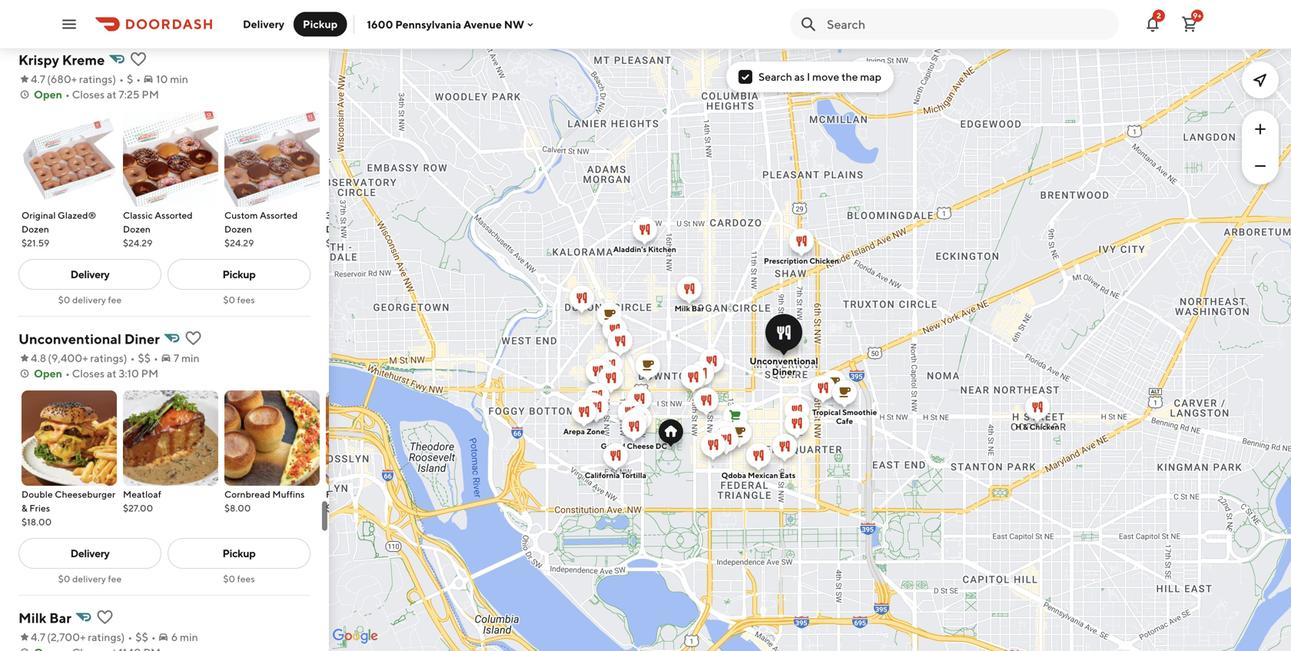 Task type: describe. For each thing, give the bounding box(es) containing it.
at for diner
[[107, 367, 116, 380]]

• left 6
[[151, 631, 156, 643]]

dozen for classic assorted dozen
[[123, 224, 151, 234]]

$0 delivery fee for diner
[[58, 573, 122, 584]]

custom
[[224, 210, 258, 221]]

& inside double cheeseburger & fries $18.00
[[22, 503, 27, 513]]

fee for kreme
[[108, 294, 122, 305]]

10
[[156, 73, 168, 85]]

krispy
[[18, 52, 59, 68]]

7 min
[[174, 352, 200, 364]]

Store search: begin typing to search for stores available on DoorDash text field
[[827, 16, 1110, 33]]

$0 fees for krispy kreme
[[223, 294, 255, 305]]

pennsylvania
[[395, 18, 461, 31]]

pickup inside 'pickup' button
[[303, 18, 338, 30]]

assorted for custom assorted dozen $24.29
[[260, 210, 298, 221]]

7:25
[[119, 88, 140, 101]]

$21.59
[[22, 238, 50, 248]]

cheeseburger
[[55, 489, 116, 500]]

search as i move the map
[[759, 70, 882, 83]]

delivery for kreme
[[70, 268, 109, 281]]

custom assorted dozen $24.29
[[224, 210, 298, 248]]

( 2,700+ ratings )
[[47, 631, 125, 643]]

custom assorted dozen image
[[224, 111, 320, 207]]

fries
[[29, 503, 50, 513]]

4.7 for milk
[[31, 631, 45, 643]]

• right the ( 2,700+ ratings ) at left bottom
[[128, 631, 132, 643]]

notification bell image
[[1144, 15, 1162, 33]]

$8.00
[[224, 503, 251, 513]]

assorted for classic assorted dozen $24.29
[[155, 210, 193, 221]]

1600
[[367, 18, 393, 31]]

$0 delivery fee for kreme
[[58, 294, 122, 305]]

double
[[22, 489, 53, 500]]

avenue
[[464, 18, 502, 31]]

• left $
[[119, 73, 124, 85]]

open menu image
[[60, 15, 78, 33]]

( 680+ ratings )
[[47, 73, 116, 85]]

glazed®
[[58, 210, 96, 221]]

( 9,400+ ratings )
[[48, 352, 127, 364]]

dozen for original glazed® dozen
[[22, 224, 49, 234]]

cornbread muffins $8.00
[[224, 489, 305, 513]]

pickup button
[[294, 12, 347, 37]]

delivery inside the delivery button
[[243, 18, 284, 30]]

average rating of 4.8 out of 5 element
[[18, 351, 46, 366]]

4.8
[[31, 352, 46, 364]]

min for unconventional diner
[[181, 352, 200, 364]]

muffins
[[272, 489, 305, 500]]

original glazed® dozen image
[[22, 111, 117, 207]]

fees for unconventional diner
[[237, 573, 255, 584]]

9+ button
[[1175, 9, 1205, 40]]

( for unconventional
[[48, 352, 51, 364]]

open for unconventional
[[34, 367, 62, 380]]

delivery button
[[234, 12, 294, 37]]

ratings for bar
[[88, 631, 121, 643]]

zoom out image
[[1251, 157, 1270, 175]]

as
[[795, 70, 805, 83]]

click to add this store to your saved list image
[[184, 329, 203, 347]]

classic
[[123, 210, 153, 221]]

kreme
[[62, 52, 105, 68]]

• $$ for bar
[[128, 631, 148, 643]]

zoom in image
[[1251, 120, 1270, 138]]

min for krispy kreme
[[170, 73, 188, 85]]

$
[[127, 73, 133, 85]]

move
[[813, 70, 840, 83]]

fee for diner
[[108, 573, 122, 584]]

2,700+
[[51, 631, 86, 643]]

i
[[807, 70, 810, 83]]

6
[[171, 631, 178, 643]]

3:10
[[119, 367, 139, 380]]

1 items, open order cart image
[[1181, 15, 1199, 33]]

original glazed® dozen $21.59
[[22, 210, 96, 248]]

$24.29 for classic assorted dozen $24.29
[[123, 238, 153, 248]]

fees for krispy kreme
[[237, 294, 255, 305]]

double cheeseburger & fries $18.00
[[22, 489, 116, 527]]

9+
[[1193, 11, 1202, 20]]

cornbread
[[224, 489, 270, 500]]

10 min
[[156, 73, 188, 85]]

$0 for the pickup "link" related to krispy kreme
[[223, 294, 235, 305]]

( for krispy
[[47, 73, 51, 85]]

• down 680+
[[65, 88, 70, 101]]



Task type: locate. For each thing, give the bounding box(es) containing it.
unconventional diner
[[18, 331, 160, 347], [750, 356, 818, 377], [750, 356, 818, 377]]

mexican
[[748, 471, 778, 480], [748, 471, 778, 480]]

• down 9,400+
[[65, 367, 70, 380]]

at for kreme
[[107, 88, 116, 101]]

pickup
[[303, 18, 338, 30], [223, 268, 256, 281], [223, 547, 256, 560]]

double cheeseburger & fries image
[[22, 390, 117, 486]]

min right 6
[[180, 631, 198, 643]]

0 vertical spatial pickup link
[[168, 259, 311, 290]]

pickup link for unconventional diner
[[168, 538, 311, 569]]

6 min
[[171, 631, 198, 643]]

$24.29 inside classic assorted dozen $24.29
[[123, 238, 153, 248]]

1 4.7 from the top
[[31, 73, 45, 85]]

dozen down 'custom'
[[224, 224, 252, 234]]

unconventional
[[18, 331, 121, 347], [750, 356, 818, 366], [750, 356, 818, 366]]

1 vertical spatial (
[[48, 352, 51, 364]]

average rating of 4.7 out of 5 element left 2,700+
[[18, 630, 45, 645]]

fee
[[108, 294, 122, 305], [108, 573, 122, 584]]

closes for diner
[[72, 367, 105, 380]]

2 vertical spatial pickup
[[223, 547, 256, 560]]

$0 fees for unconventional diner
[[223, 573, 255, 584]]

pickup link for krispy kreme
[[168, 259, 311, 290]]

ratings up the open • closes at 7:25 pm
[[79, 73, 112, 85]]

0 vertical spatial fees
[[237, 294, 255, 305]]

0 horizontal spatial $24.29
[[123, 238, 153, 248]]

$0 delivery fee up ( 9,400+ ratings )
[[58, 294, 122, 305]]

2 fee from the top
[[108, 573, 122, 584]]

0 vertical spatial $$
[[138, 352, 151, 364]]

$24.29
[[123, 238, 153, 248], [224, 238, 254, 248]]

average rating of 4.7 out of 5 element for krispy kreme
[[18, 71, 45, 87]]

ratings
[[79, 73, 112, 85], [90, 352, 124, 364], [88, 631, 121, 643]]

1 open from the top
[[34, 88, 62, 101]]

0 vertical spatial )
[[112, 73, 116, 85]]

$0 delivery fee up the ( 2,700+ ratings ) at left bottom
[[58, 573, 122, 584]]

$0 fees down the custom assorted dozen $24.29
[[223, 294, 255, 305]]

0 vertical spatial 4.7
[[31, 73, 45, 85]]

meatloaf image
[[123, 390, 218, 486]]

1 at from the top
[[107, 88, 116, 101]]

$24.29 down 'custom'
[[224, 238, 254, 248]]

$0 for the pickup "link" related to unconventional diner
[[223, 573, 235, 584]]

pickup link
[[168, 259, 311, 290], [168, 538, 311, 569]]

2 $24.29 from the left
[[224, 238, 254, 248]]

2 pickup link from the top
[[168, 538, 311, 569]]

prescription
[[764, 256, 808, 265], [764, 256, 808, 265]]

1 horizontal spatial $24.29
[[224, 238, 254, 248]]

2 delivery from the top
[[72, 573, 106, 584]]

pickup for krispy kreme
[[223, 268, 256, 281]]

pm for unconventional diner
[[141, 367, 158, 380]]

3 dozen from the left
[[224, 224, 252, 234]]

cafe
[[836, 417, 853, 425], [836, 417, 853, 425]]

delivery link for diner
[[18, 538, 161, 569]]

0 vertical spatial at
[[107, 88, 116, 101]]

$24.29 inside the custom assorted dozen $24.29
[[224, 238, 254, 248]]

map
[[860, 70, 882, 83]]

2
[[1157, 11, 1161, 20]]

2 delivery link from the top
[[18, 538, 161, 569]]

click to add this store to your saved list image for milk bar
[[96, 608, 114, 626]]

$24.29 for custom assorted dozen $24.29
[[224, 238, 254, 248]]

smoothie
[[843, 408, 877, 417], [843, 408, 877, 417]]

1 delivery link from the top
[[18, 259, 161, 290]]

aladdin's kitchen prescription chicken
[[613, 245, 839, 265], [613, 245, 839, 265]]

0 vertical spatial closes
[[72, 88, 105, 101]]

$$ up 3:10
[[138, 352, 151, 364]]

recenter the map image
[[1251, 71, 1270, 89]]

2 vertical spatial min
[[180, 631, 198, 643]]

2 closes from the top
[[72, 367, 105, 380]]

min right 7
[[181, 352, 200, 364]]

delivery down double cheeseburger & fries $18.00
[[70, 547, 109, 560]]

tropical smoothie cafe
[[812, 408, 877, 425], [812, 408, 877, 425]]

min for milk bar
[[180, 631, 198, 643]]

nw
[[504, 18, 524, 31]]

0 vertical spatial • $$
[[130, 352, 151, 364]]

0 vertical spatial $0 fees
[[223, 294, 255, 305]]

open down 4.8
[[34, 367, 62, 380]]

1 vertical spatial delivery
[[72, 573, 106, 584]]

open • closes at 3:10 pm
[[34, 367, 158, 380]]

0 vertical spatial average rating of 4.7 out of 5 element
[[18, 71, 45, 87]]

1 vertical spatial min
[[181, 352, 200, 364]]

1 fees from the top
[[237, 294, 255, 305]]

kitchen
[[648, 245, 676, 254], [648, 245, 676, 254]]

• $
[[119, 73, 133, 85]]

&
[[1023, 422, 1028, 431], [1023, 422, 1028, 431], [22, 503, 27, 513]]

pickup right the delivery button
[[303, 18, 338, 30]]

h & chicken
[[1016, 422, 1060, 431], [1016, 422, 1060, 431]]

1 vertical spatial at
[[107, 367, 116, 380]]

california
[[585, 471, 620, 480], [585, 471, 620, 480]]

bar
[[692, 304, 704, 313], [692, 304, 704, 313], [49, 610, 71, 626]]

average rating of 4.7 out of 5 element down the krispy
[[18, 71, 45, 87]]

680+
[[51, 73, 77, 85]]

milk
[[675, 304, 690, 313], [675, 304, 690, 313], [18, 610, 46, 626]]

1 horizontal spatial assorted
[[260, 210, 298, 221]]

9,400+
[[51, 352, 88, 364]]

dozen inside the custom assorted dozen $24.29
[[224, 224, 252, 234]]

pickup down the custom assorted dozen $24.29
[[223, 268, 256, 281]]

• $$ left 6
[[128, 631, 148, 643]]

1 delivery from the top
[[72, 294, 106, 305]]

1600 pennsylvania avenue nw button
[[367, 18, 537, 31]]

1 vertical spatial $0 fees
[[223, 573, 255, 584]]

1 vertical spatial • $$
[[128, 631, 148, 643]]

Search as I move the map checkbox
[[739, 70, 753, 84]]

delivery link down the 'original glazed® dozen $21.59'
[[18, 259, 161, 290]]

2 dozen from the left
[[123, 224, 151, 234]]

pm down 10
[[142, 88, 159, 101]]

4.7 left 2,700+
[[31, 631, 45, 643]]

ratings up open • closes at 3:10 pm at the left bottom
[[90, 352, 124, 364]]

aladdin's
[[613, 245, 647, 254], [613, 245, 647, 254]]

0 vertical spatial click to add this store to your saved list image
[[129, 50, 148, 68]]

1 vertical spatial average rating of 4.7 out of 5 element
[[18, 630, 45, 645]]

fees down $8.00
[[237, 573, 255, 584]]

$0 fees
[[223, 294, 255, 305], [223, 573, 255, 584]]

map region
[[279, 0, 1291, 651]]

closes down ( 9,400+ ratings )
[[72, 367, 105, 380]]

1 vertical spatial $$
[[136, 631, 148, 643]]

0 vertical spatial fee
[[108, 294, 122, 305]]

1 vertical spatial pickup
[[223, 268, 256, 281]]

) for bar
[[121, 631, 125, 643]]

open
[[34, 88, 62, 101], [34, 367, 62, 380]]

$18.00
[[22, 517, 52, 527]]

2 vertical spatial ratings
[[88, 631, 121, 643]]

2 average rating of 4.7 out of 5 element from the top
[[18, 630, 45, 645]]

delivery link
[[18, 259, 161, 290], [18, 538, 161, 569]]

click to add this store to your saved list image up $
[[129, 50, 148, 68]]

1600 pennsylvania avenue nw
[[367, 18, 524, 31]]

delivery
[[243, 18, 284, 30], [70, 268, 109, 281], [70, 547, 109, 560]]

$0 for delivery link corresponding to diner
[[58, 573, 70, 584]]

powered by google image
[[333, 629, 378, 644]]

grilled cheese dc
[[601, 442, 667, 450], [601, 442, 667, 450]]

0 vertical spatial ratings
[[79, 73, 112, 85]]

closes down ( 680+ ratings )
[[72, 88, 105, 101]]

7
[[174, 352, 179, 364]]

) up 3:10
[[124, 352, 127, 364]]

$$ for diner
[[138, 352, 151, 364]]

2 vertical spatial delivery
[[70, 547, 109, 560]]

ratings for diner
[[90, 352, 124, 364]]

zone
[[587, 427, 605, 436], [587, 427, 605, 436]]

click to add this store to your saved list image for krispy kreme
[[129, 50, 148, 68]]

1 vertical spatial 4.7
[[31, 631, 45, 643]]

dozen inside classic assorted dozen $24.29
[[123, 224, 151, 234]]

$$ left 6
[[136, 631, 148, 643]]

at
[[107, 88, 116, 101], [107, 367, 116, 380]]

1 average rating of 4.7 out of 5 element from the top
[[18, 71, 45, 87]]

1 dozen from the left
[[22, 224, 49, 234]]

1 $0 fees from the top
[[223, 294, 255, 305]]

krispy kreme
[[18, 52, 105, 68]]

2 vertical spatial (
[[47, 631, 51, 643]]

closes
[[72, 88, 105, 101], [72, 367, 105, 380]]

1 assorted from the left
[[155, 210, 193, 221]]

dozen inside the 'original glazed® dozen $21.59'
[[22, 224, 49, 234]]

at left 3:10
[[107, 367, 116, 380]]

delivery left 'pickup' button
[[243, 18, 284, 30]]

) left • $
[[112, 73, 116, 85]]

• $$ for diner
[[130, 352, 151, 364]]

qdoba mexican eats
[[722, 471, 796, 480], [722, 471, 796, 480]]

1 fee from the top
[[108, 294, 122, 305]]

dozen up $21.59
[[22, 224, 49, 234]]

) for diner
[[124, 352, 127, 364]]

assorted right 'custom'
[[260, 210, 298, 221]]

0 vertical spatial delivery
[[243, 18, 284, 30]]

• $$
[[130, 352, 151, 364], [128, 631, 148, 643]]

pickup for unconventional diner
[[223, 547, 256, 560]]

fees
[[237, 294, 255, 305], [237, 573, 255, 584]]

$$ for bar
[[136, 631, 148, 643]]

dozen for custom assorted dozen
[[224, 224, 252, 234]]

1 closes from the top
[[72, 88, 105, 101]]

cornbread muffins image
[[224, 390, 320, 486]]

$0 delivery fee
[[58, 294, 122, 305], [58, 573, 122, 584]]

search
[[759, 70, 792, 83]]

grilled
[[601, 442, 626, 450], [601, 442, 626, 450]]

pickup link down $8.00
[[168, 538, 311, 569]]

qdoba
[[722, 471, 746, 480], [722, 471, 746, 480]]

• left 7
[[154, 352, 158, 364]]

classic assorted dozen image
[[123, 111, 218, 207]]

• up 3:10
[[130, 352, 135, 364]]

)
[[112, 73, 116, 85], [124, 352, 127, 364], [121, 631, 125, 643]]

1 vertical spatial $0 delivery fee
[[58, 573, 122, 584]]

1 vertical spatial delivery
[[70, 268, 109, 281]]

average rating of 4.7 out of 5 element for milk bar
[[18, 630, 45, 645]]

pm for krispy kreme
[[142, 88, 159, 101]]

delivery down the 'original glazed® dozen $21.59'
[[70, 268, 109, 281]]

) for kreme
[[112, 73, 116, 85]]

dozen
[[22, 224, 49, 234], [123, 224, 151, 234], [224, 224, 252, 234]]

click to add this store to your saved list image
[[129, 50, 148, 68], [96, 608, 114, 626]]

delivery link for kreme
[[18, 259, 161, 290]]

0 horizontal spatial click to add this store to your saved list image
[[96, 608, 114, 626]]

(
[[47, 73, 51, 85], [48, 352, 51, 364], [47, 631, 51, 643]]

min
[[170, 73, 188, 85], [181, 352, 200, 364], [180, 631, 198, 643]]

2 $0 fees from the top
[[223, 573, 255, 584]]

0 vertical spatial delivery link
[[18, 259, 161, 290]]

2 horizontal spatial dozen
[[224, 224, 252, 234]]

average rating of 4.7 out of 5 element
[[18, 71, 45, 87], [18, 630, 45, 645]]

2 4.7 from the top
[[31, 631, 45, 643]]

assorted right 'classic'
[[155, 210, 193, 221]]

open down 680+
[[34, 88, 62, 101]]

) left 6
[[121, 631, 125, 643]]

1 vertical spatial pickup link
[[168, 538, 311, 569]]

ratings right 2,700+
[[88, 631, 121, 643]]

pm right 3:10
[[141, 367, 158, 380]]

min right 10
[[170, 73, 188, 85]]

2 at from the top
[[107, 367, 116, 380]]

1 vertical spatial fees
[[237, 573, 255, 584]]

pickup link down the custom assorted dozen $24.29
[[168, 259, 311, 290]]

meatloaf $27.00
[[123, 489, 161, 513]]

dc
[[656, 442, 667, 450], [656, 442, 667, 450]]

0 vertical spatial (
[[47, 73, 51, 85]]

1 vertical spatial open
[[34, 367, 62, 380]]

fee up the ( 2,700+ ratings ) at left bottom
[[108, 573, 122, 584]]

1 vertical spatial ratings
[[90, 352, 124, 364]]

fees down the custom assorted dozen $24.29
[[237, 294, 255, 305]]

california tortilla
[[585, 471, 647, 480], [585, 471, 647, 480]]

eats
[[780, 471, 796, 480], [780, 471, 796, 480]]

diner
[[124, 331, 160, 347], [772, 366, 796, 377], [772, 366, 796, 377]]

open • closes at 7:25 pm
[[34, 88, 159, 101]]

delivery for diner
[[72, 573, 106, 584]]

2 assorted from the left
[[260, 210, 298, 221]]

meatloaf
[[123, 489, 161, 500]]

pm
[[142, 88, 159, 101], [141, 367, 158, 380]]

1 pickup link from the top
[[168, 259, 311, 290]]

click to add this store to your saved list image up the ( 2,700+ ratings ) at left bottom
[[96, 608, 114, 626]]

dozen down 'classic'
[[123, 224, 151, 234]]

arepa
[[563, 427, 585, 436], [563, 427, 585, 436]]

at left 7:25 at left
[[107, 88, 116, 101]]

delivery up the ( 2,700+ ratings ) at left bottom
[[72, 573, 106, 584]]

milk bar
[[675, 304, 704, 313], [675, 304, 704, 313], [18, 610, 71, 626]]

1 vertical spatial pm
[[141, 367, 158, 380]]

2 vertical spatial )
[[121, 631, 125, 643]]

ratings for kreme
[[79, 73, 112, 85]]

2 $0 delivery fee from the top
[[58, 573, 122, 584]]

• $$ up 3:10
[[130, 352, 151, 364]]

the
[[842, 70, 858, 83]]

$0
[[58, 294, 70, 305], [223, 294, 235, 305], [58, 573, 70, 584], [223, 573, 235, 584]]

0 vertical spatial pickup
[[303, 18, 338, 30]]

open for krispy
[[34, 88, 62, 101]]

1 $0 delivery fee from the top
[[58, 294, 122, 305]]

0 horizontal spatial assorted
[[155, 210, 193, 221]]

1 horizontal spatial dozen
[[123, 224, 151, 234]]

closes for kreme
[[72, 88, 105, 101]]

1 vertical spatial delivery link
[[18, 538, 161, 569]]

4.7 down the krispy
[[31, 73, 45, 85]]

•
[[119, 73, 124, 85], [136, 73, 141, 85], [65, 88, 70, 101], [130, 352, 135, 364], [154, 352, 158, 364], [65, 367, 70, 380], [128, 631, 132, 643], [151, 631, 156, 643]]

0 vertical spatial min
[[170, 73, 188, 85]]

$0 for delivery link for kreme
[[58, 294, 70, 305]]

assorted inside classic assorted dozen $24.29
[[155, 210, 193, 221]]

delivery for kreme
[[72, 294, 106, 305]]

0 vertical spatial delivery
[[72, 294, 106, 305]]

delivery for diner
[[70, 547, 109, 560]]

assorted inside the custom assorted dozen $24.29
[[260, 210, 298, 221]]

0 horizontal spatial dozen
[[22, 224, 49, 234]]

2 open from the top
[[34, 367, 62, 380]]

0 vertical spatial pm
[[142, 88, 159, 101]]

fee up ( 9,400+ ratings )
[[108, 294, 122, 305]]

delivery
[[72, 294, 106, 305], [72, 573, 106, 584]]

$24.29 down 'classic'
[[123, 238, 153, 248]]

0 vertical spatial $0 delivery fee
[[58, 294, 122, 305]]

pickup down $8.00
[[223, 547, 256, 560]]

original
[[22, 210, 56, 221]]

• right $
[[136, 73, 141, 85]]

1 vertical spatial click to add this store to your saved list image
[[96, 608, 114, 626]]

0 vertical spatial open
[[34, 88, 62, 101]]

delivery up ( 9,400+ ratings )
[[72, 294, 106, 305]]

1 vertical spatial fee
[[108, 573, 122, 584]]

delivery link down double cheeseburger & fries $18.00
[[18, 538, 161, 569]]

$27.00
[[123, 503, 153, 513]]

1 vertical spatial closes
[[72, 367, 105, 380]]

assorted
[[155, 210, 193, 221], [260, 210, 298, 221]]

( for milk
[[47, 631, 51, 643]]

4.7 for krispy
[[31, 73, 45, 85]]

2 fees from the top
[[237, 573, 255, 584]]

1 $24.29 from the left
[[123, 238, 153, 248]]

$0 fees down $8.00
[[223, 573, 255, 584]]

1 horizontal spatial click to add this store to your saved list image
[[129, 50, 148, 68]]

classic assorted dozen $24.29
[[123, 210, 193, 248]]

1 vertical spatial )
[[124, 352, 127, 364]]



Task type: vqa. For each thing, say whether or not it's contained in the screenshot.
Sparo's
no



